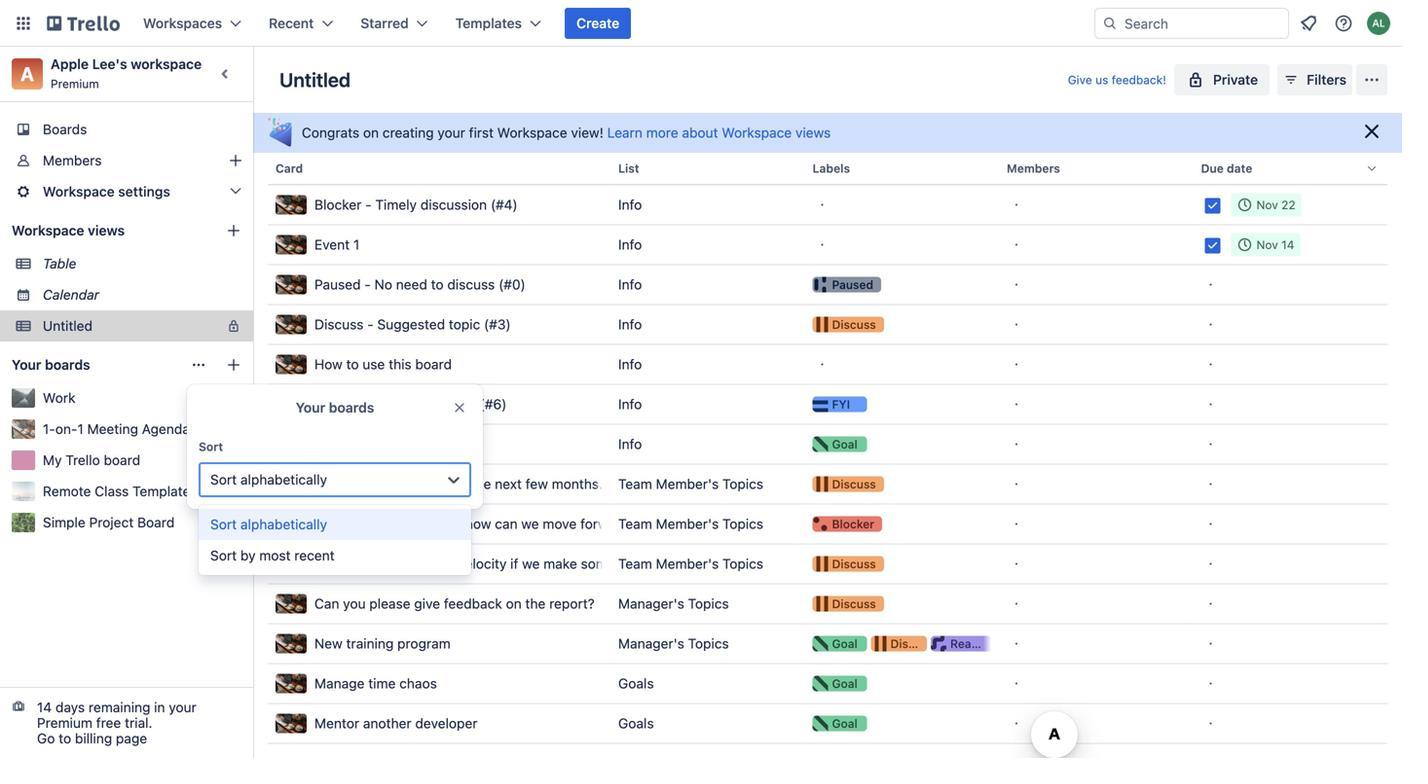 Task type: locate. For each thing, give the bounding box(es) containing it.
info inside row
[[618, 436, 642, 452]]

0 vertical spatial nov
[[1256, 198, 1278, 212]]

workspace settings
[[43, 184, 170, 200]]

1 vertical spatial your
[[296, 400, 325, 416]]

14 left days
[[37, 700, 52, 716]]

member's for feedback?
[[656, 476, 719, 492]]

0 vertical spatial 1
[[353, 237, 360, 253]]

(#6)
[[480, 396, 507, 412]]

1 vertical spatial the
[[525, 596, 546, 612]]

4 info from the top
[[618, 316, 642, 332]]

filters button
[[1277, 64, 1352, 95]]

fyi for fyi
[[832, 398, 850, 411]]

1 goals from the top
[[618, 676, 654, 692]]

1 color: green, title: "goal" element from the top
[[812, 437, 867, 452]]

member's up changes.
[[656, 516, 719, 532]]

1 vertical spatial team
[[618, 516, 652, 532]]

the right for
[[471, 476, 491, 492]]

for
[[450, 476, 467, 492]]

premium
[[51, 77, 99, 91], [37, 715, 92, 731]]

your right in
[[169, 700, 196, 716]]

14 down 22
[[1281, 238, 1294, 252]]

2 vertical spatial member's
[[656, 556, 719, 572]]

3 row from the top
[[268, 225, 1387, 265]]

your boards down how
[[296, 400, 374, 416]]

1 horizontal spatial board
[[415, 356, 452, 372]]

remote
[[43, 483, 91, 499]]

board
[[415, 356, 452, 372], [104, 452, 140, 468]]

0 vertical spatial member's
[[656, 476, 719, 492]]

2 goal from the top
[[832, 637, 858, 651]]

discuss button up color: purple, title: "reassign" element on the right bottom
[[805, 585, 999, 624]]

discuss button for i've drafted my goals for the next few months. any feedback?
[[805, 465, 999, 504]]

1 horizontal spatial the
[[525, 596, 546, 612]]

workspace navigation collapse icon image
[[212, 60, 240, 88]]

nov for event 1
[[1256, 238, 1278, 252]]

color: green, title: "goal" element
[[812, 437, 867, 452], [812, 636, 867, 652], [812, 676, 867, 692], [812, 716, 867, 732]]

2 team from the top
[[618, 516, 652, 532]]

- left the no
[[364, 277, 371, 293]]

14 days remaining in your premium free trial. go to billing page
[[37, 700, 196, 747]]

1 horizontal spatial your
[[437, 125, 465, 141]]

fyi inside button
[[832, 398, 850, 411]]

1 vertical spatial your
[[169, 700, 196, 716]]

can right the how
[[495, 516, 518, 532]]

on left the x,
[[429, 516, 445, 532]]

1 vertical spatial boards
[[329, 400, 374, 416]]

1 vertical spatial if
[[510, 556, 518, 572]]

blocker up event 1 at the top
[[314, 197, 362, 213]]

on-
[[55, 421, 77, 437]]

board up remote class template
[[104, 452, 140, 468]]

0 vertical spatial to
[[431, 277, 444, 293]]

1 team member's topics from the top
[[618, 476, 763, 492]]

member's down feedback?
[[656, 556, 719, 572]]

topics for the team is stuck on x, how can we move forward?
[[722, 516, 763, 532]]

0 vertical spatial views
[[795, 125, 831, 141]]

1 vertical spatial board
[[104, 452, 140, 468]]

mentor another developer link
[[276, 704, 603, 743]]

think
[[322, 556, 353, 572]]

2 discuss button from the top
[[805, 465, 999, 504]]

views up labels
[[795, 125, 831, 141]]

0 vertical spatial manager's
[[618, 596, 684, 612]]

2 alphabetically from the top
[[240, 517, 327, 533]]

2 vertical spatial to
[[59, 731, 71, 747]]

the
[[314, 516, 338, 532]]

Untitled text field
[[268, 61, 362, 98]]

goal inside info row
[[832, 438, 858, 451]]

11 row from the top
[[268, 584, 1387, 624]]

4 goal from the top
[[832, 717, 858, 731]]

premium left 'free' at the left bottom of the page
[[37, 715, 92, 731]]

untitled link
[[43, 316, 214, 336]]

report?
[[549, 596, 595, 612]]

0 vertical spatial the
[[471, 476, 491, 492]]

reassign
[[950, 637, 1001, 651]]

1 team from the top
[[618, 476, 652, 492]]

goals
[[618, 676, 654, 692], [618, 716, 654, 732]]

team for forward?
[[618, 516, 652, 532]]

22
[[1281, 198, 1296, 212]]

discuss - suggested topic (#3)
[[314, 316, 511, 332]]

9 row from the top
[[268, 504, 1387, 544]]

remote class template
[[43, 483, 190, 499]]

2 horizontal spatial on
[[506, 596, 522, 612]]

0 vertical spatial team member's topics
[[618, 476, 763, 492]]

blocker
[[314, 197, 362, 213], [832, 517, 874, 531]]

the
[[471, 476, 491, 492], [525, 596, 546, 612]]

on inside "link"
[[506, 596, 522, 612]]

2 vertical spatial on
[[506, 596, 522, 612]]

board
[[137, 515, 175, 531]]

1 vertical spatial team member's topics
[[618, 516, 763, 532]]

paused inside button
[[832, 278, 873, 292]]

table
[[253, 145, 1402, 758]]

1 horizontal spatial can
[[495, 516, 518, 532]]

nov
[[1256, 198, 1278, 212], [1256, 238, 1278, 252]]

team member's topics for tooling
[[618, 556, 763, 572]]

topics for i think we can improve velocity if we make some tooling changes.
[[722, 556, 763, 572]]

1 horizontal spatial 1
[[353, 237, 360, 253]]

fyi button
[[805, 385, 999, 424]]

goal for new training program
[[832, 637, 858, 651]]

manager's for can you please give feedback on the report?
[[618, 596, 684, 612]]

- inside 'link'
[[338, 396, 344, 412]]

0 horizontal spatial untitled
[[43, 318, 93, 334]]

- up use
[[367, 316, 374, 332]]

is
[[377, 516, 388, 532]]

blocker down info row in the bottom of the page
[[832, 517, 874, 531]]

search image
[[1102, 16, 1118, 31]]

to right go
[[59, 731, 71, 747]]

discuss button up blocker button
[[805, 465, 999, 504]]

manager's topics
[[618, 596, 729, 612], [618, 636, 729, 652]]

1-
[[43, 421, 55, 437]]

0 vertical spatial untitled
[[279, 68, 351, 91]]

1 vertical spatial can
[[378, 556, 400, 572]]

color: green, title: "goal" element for developer
[[812, 716, 867, 732]]

color: orange, title: "discuss" element
[[812, 317, 884, 332], [812, 477, 884, 492], [812, 556, 884, 572], [812, 596, 884, 612], [871, 636, 934, 652]]

0 vertical spatial on
[[363, 125, 379, 141]]

2 row from the top
[[268, 185, 1387, 225]]

if left interested
[[401, 396, 409, 412]]

forward?
[[580, 516, 635, 532]]

0 vertical spatial blocker
[[314, 197, 362, 213]]

10 row from the top
[[268, 544, 1387, 584]]

discuss button for i think we can improve velocity if we make some tooling changes.
[[805, 545, 999, 584]]

starred
[[361, 15, 409, 31]]

7 info from the top
[[618, 436, 642, 452]]

2 member's from the top
[[656, 516, 719, 532]]

on left 'creating'
[[363, 125, 379, 141]]

1 vertical spatial nov
[[1256, 238, 1278, 252]]

2 vertical spatial goal button
[[805, 704, 999, 743]]

team member's topics for forward?
[[618, 516, 763, 532]]

row containing i think we can improve velocity if we make some tooling changes.
[[268, 544, 1387, 584]]

0 horizontal spatial board
[[104, 452, 140, 468]]

meeting
[[87, 421, 138, 437]]

1 horizontal spatial members
[[1007, 162, 1060, 175]]

blocker inside blocker - timely discussion (#4) link
[[314, 197, 362, 213]]

alphabetically up most at the left bottom
[[240, 517, 327, 533]]

color: black, title: "paused" element
[[812, 277, 881, 293]]

any
[[606, 476, 630, 492]]

0 horizontal spatial to
[[59, 731, 71, 747]]

1 manager's from the top
[[618, 596, 684, 612]]

1 vertical spatial 1
[[77, 421, 83, 437]]

row containing how to use this board
[[268, 345, 1387, 385]]

0 horizontal spatial fyi
[[314, 396, 334, 412]]

manager's topics for can you please give feedback on the report?
[[618, 596, 729, 612]]

sort alphabetically up sort by most recent
[[210, 517, 327, 533]]

goal button inside info row
[[805, 425, 999, 464]]

blocker for blocker - timely discussion (#4)
[[314, 197, 362, 213]]

chaos
[[399, 676, 437, 692]]

0 vertical spatial team
[[618, 476, 652, 492]]

3 color: green, title: "goal" element from the top
[[812, 676, 867, 692]]

14 row from the top
[[268, 704, 1387, 744]]

1 horizontal spatial your boards
[[296, 400, 374, 416]]

3 member's from the top
[[656, 556, 719, 572]]

workspace up workspace views
[[43, 184, 115, 200]]

4 row from the top
[[268, 265, 1387, 305]]

close popover image
[[452, 400, 467, 416]]

nov left 22
[[1256, 198, 1278, 212]]

alphabetically up the at the left
[[240, 472, 327, 488]]

fyi
[[314, 396, 334, 412], [832, 398, 850, 411]]

your boards up work
[[12, 357, 90, 373]]

0 horizontal spatial your
[[169, 700, 196, 716]]

2 goals from the top
[[618, 716, 654, 732]]

give us feedback!
[[1068, 73, 1166, 87]]

on down "i think we can improve velocity if we make some tooling changes."
[[506, 596, 522, 612]]

5 info from the top
[[618, 356, 642, 372]]

most
[[259, 548, 291, 564]]

3 team from the top
[[618, 556, 652, 572]]

color: green, title: "goal" element for chaos
[[812, 676, 867, 692]]

members
[[43, 152, 102, 168], [1007, 162, 1060, 175]]

how to use this board link
[[276, 345, 603, 384]]

1 horizontal spatial if
[[510, 556, 518, 572]]

to inside how to use this board 'link'
[[346, 356, 359, 372]]

velocity
[[458, 556, 507, 572]]

0 vertical spatial if
[[401, 396, 409, 412]]

untitled up congrats on the left of page
[[279, 68, 351, 91]]

2 horizontal spatial to
[[431, 277, 444, 293]]

manager's topics for new training program
[[618, 636, 729, 652]]

sort up remote class template link
[[199, 440, 223, 454]]

work button
[[43, 388, 218, 408]]

0 vertical spatial your
[[12, 357, 41, 373]]

12 row from the top
[[268, 624, 1387, 664]]

give
[[414, 596, 440, 612]]

apple lee's workspace link
[[51, 56, 202, 72]]

1 vertical spatial on
[[429, 516, 445, 532]]

due
[[1201, 162, 1224, 175]]

0 horizontal spatial views
[[88, 222, 125, 239]]

- left the timely at the left top
[[365, 197, 372, 213]]

0 horizontal spatial can
[[378, 556, 400, 572]]

1 vertical spatial member's
[[656, 516, 719, 532]]

1 member's from the top
[[656, 476, 719, 492]]

1 vertical spatial goals
[[618, 716, 654, 732]]

1 horizontal spatial to
[[346, 356, 359, 372]]

boards down use
[[329, 400, 374, 416]]

0 vertical spatial sort alphabetically
[[210, 472, 327, 488]]

workspace up table on the left of the page
[[12, 222, 84, 239]]

2 color: green, title: "goal" element from the top
[[812, 636, 867, 652]]

1 horizontal spatial on
[[429, 516, 445, 532]]

3 goal from the top
[[832, 677, 858, 691]]

untitled inside untitled link
[[43, 318, 93, 334]]

1 horizontal spatial untitled
[[279, 68, 351, 91]]

feedback
[[444, 596, 502, 612]]

more
[[646, 125, 678, 141]]

the inside "link"
[[525, 596, 546, 612]]

2 vertical spatial team
[[618, 556, 652, 572]]

new training program link
[[276, 625, 603, 664]]

board inside my trello board link
[[104, 452, 140, 468]]

1 horizontal spatial 14
[[1281, 238, 1294, 252]]

1 horizontal spatial paused
[[832, 278, 873, 292]]

0 vertical spatial premium
[[51, 77, 99, 91]]

7 row from the top
[[268, 385, 1387, 425]]

to right 'need'
[[431, 277, 444, 293]]

0 vertical spatial goal button
[[805, 425, 999, 464]]

2 sort alphabetically from the top
[[210, 517, 327, 533]]

workspace right first in the top of the page
[[497, 125, 567, 141]]

color: green, title: "goal" element for program
[[812, 636, 867, 652]]

1 vertical spatial manager's
[[618, 636, 684, 652]]

1 goal button from the top
[[805, 425, 999, 464]]

1 vertical spatial blocker
[[832, 517, 874, 531]]

we left make at the left bottom
[[522, 556, 540, 572]]

another
[[363, 716, 411, 732]]

(#3)
[[484, 316, 511, 332]]

boards
[[45, 357, 90, 373], [329, 400, 374, 416]]

blocker inside the color: red, title: "blocker" element
[[832, 517, 874, 531]]

2 nov from the top
[[1256, 238, 1278, 252]]

1 discuss button from the top
[[805, 305, 999, 344]]

0 horizontal spatial paused
[[314, 277, 361, 293]]

0 vertical spatial goals
[[618, 676, 654, 692]]

6 row from the top
[[268, 345, 1387, 385]]

if right velocity
[[510, 556, 518, 572]]

templates
[[455, 15, 522, 31]]

the left report?
[[525, 596, 546, 612]]

row containing i've drafted my goals for the next few months. any feedback?
[[268, 464, 1387, 504]]

0 horizontal spatial if
[[401, 396, 409, 412]]

0 horizontal spatial your
[[12, 357, 41, 373]]

member's
[[656, 476, 719, 492], [656, 516, 719, 532], [656, 556, 719, 572]]

1 nov from the top
[[1256, 198, 1278, 212]]

topics
[[722, 476, 763, 492], [722, 516, 763, 532], [722, 556, 763, 572], [688, 596, 729, 612], [688, 636, 729, 652]]

6 info from the top
[[618, 396, 642, 412]]

untitled
[[279, 68, 351, 91], [43, 318, 93, 334]]

your boards with 5 items element
[[12, 353, 181, 377]]

team up forward?
[[618, 476, 652, 492]]

make
[[543, 556, 577, 572]]

we right think
[[356, 556, 374, 572]]

table
[[43, 256, 76, 272]]

0 horizontal spatial on
[[363, 125, 379, 141]]

can up please
[[378, 556, 400, 572]]

add board image
[[226, 357, 241, 373]]

1 vertical spatial untitled
[[43, 318, 93, 334]]

2 manager's from the top
[[618, 636, 684, 652]]

workspace right the about
[[722, 125, 792, 141]]

members inside button
[[1007, 162, 1060, 175]]

0 vertical spatial board
[[415, 356, 452, 372]]

first
[[469, 125, 494, 141]]

discuss button
[[805, 305, 999, 344], [805, 465, 999, 504], [805, 545, 999, 584], [805, 585, 999, 624]]

color: red, title: "blocker" element
[[812, 517, 882, 532]]

boards up work
[[45, 357, 90, 373]]

sort left by
[[210, 548, 237, 564]]

1 vertical spatial 14
[[37, 700, 52, 716]]

0 horizontal spatial blocker
[[314, 197, 362, 213]]

row
[[268, 145, 1387, 192], [268, 185, 1387, 225], [268, 225, 1387, 265], [268, 265, 1387, 305], [268, 305, 1387, 345], [268, 345, 1387, 385], [268, 385, 1387, 425], [268, 464, 1387, 504], [268, 504, 1387, 544], [268, 544, 1387, 584], [268, 584, 1387, 624], [268, 624, 1387, 664], [268, 664, 1387, 704], [268, 704, 1387, 744], [268, 744, 1387, 758]]

1 horizontal spatial views
[[795, 125, 831, 141]]

3 goal button from the top
[[805, 704, 999, 743]]

0 vertical spatial boards
[[45, 357, 90, 373]]

member's right "any"
[[656, 476, 719, 492]]

1 row from the top
[[268, 145, 1387, 192]]

goals for manage time chaos
[[618, 676, 654, 692]]

- down how
[[338, 396, 344, 412]]

8 row from the top
[[268, 464, 1387, 504]]

1 horizontal spatial blocker
[[832, 517, 874, 531]]

us
[[1095, 73, 1108, 87]]

to inside "paused - no need to discuss (#0)" link
[[431, 277, 444, 293]]

1 vertical spatial sort alphabetically
[[210, 517, 327, 533]]

0 vertical spatial 14
[[1281, 238, 1294, 252]]

0 vertical spatial can
[[495, 516, 518, 532]]

2 team member's topics from the top
[[618, 516, 763, 532]]

untitled down calendar
[[43, 318, 93, 334]]

your
[[12, 357, 41, 373], [296, 400, 325, 416]]

1 vertical spatial to
[[346, 356, 359, 372]]

4 discuss button from the top
[[805, 585, 999, 624]]

manager's
[[618, 596, 684, 612], [618, 636, 684, 652]]

14 inside 14 days remaining in your premium free trial. go to billing page
[[37, 700, 52, 716]]

suggested
[[377, 316, 445, 332]]

views down workspace settings
[[88, 222, 125, 239]]

discuss - suggested topic (#3) link
[[276, 305, 603, 344]]

2 goal button from the top
[[805, 665, 999, 703]]

0 vertical spatial your
[[437, 125, 465, 141]]

2 manager's topics from the top
[[618, 636, 729, 652]]

recent
[[269, 15, 314, 31]]

1 right event in the top left of the page
[[353, 237, 360, 253]]

4 color: green, title: "goal" element from the top
[[812, 716, 867, 732]]

0 vertical spatial your boards
[[12, 357, 90, 373]]

0 vertical spatial manager's topics
[[618, 596, 729, 612]]

we left move
[[521, 516, 539, 532]]

1-on-1 meeting agenda
[[43, 421, 190, 437]]

1 horizontal spatial fyi
[[832, 398, 850, 411]]

1 vertical spatial manager's topics
[[618, 636, 729, 652]]

simple
[[43, 515, 85, 531]]

team up tooling
[[618, 516, 652, 532]]

discuss button down blocker button
[[805, 545, 999, 584]]

the team is stuck on x, how can we move forward?
[[314, 516, 635, 532]]

1 vertical spatial alphabetically
[[240, 517, 327, 533]]

1 info from the top
[[618, 197, 642, 213]]

1 vertical spatial goal button
[[805, 665, 999, 703]]

1 manager's topics from the top
[[618, 596, 729, 612]]

info
[[618, 197, 642, 213], [618, 237, 642, 253], [618, 277, 642, 293], [618, 316, 642, 332], [618, 356, 642, 372], [618, 396, 642, 412], [618, 436, 642, 452]]

trello
[[66, 452, 100, 468]]

nov 14
[[1256, 238, 1294, 252]]

1 up trello
[[77, 421, 83, 437]]

3 info from the top
[[618, 277, 642, 293]]

fyi down how
[[314, 396, 334, 412]]

alphabetically
[[240, 472, 327, 488], [240, 517, 327, 533]]

0 horizontal spatial 14
[[37, 700, 52, 716]]

drafted
[[340, 476, 386, 492]]

1 goal from the top
[[832, 438, 858, 451]]

apple lee (applelee29) image
[[1367, 12, 1390, 35]]

fyi inside 'link'
[[314, 396, 334, 412]]

0 vertical spatial alphabetically
[[240, 472, 327, 488]]

go
[[37, 731, 55, 747]]

board right this
[[415, 356, 452, 372]]

nov for blocker - timely discussion (#4)
[[1256, 198, 1278, 212]]

your left first in the top of the page
[[437, 125, 465, 141]]

agenda
[[142, 421, 190, 437]]

manage
[[314, 676, 365, 692]]

i've
[[314, 476, 337, 492]]

-
[[365, 197, 372, 213], [364, 277, 371, 293], [367, 316, 374, 332], [338, 396, 344, 412]]

3 discuss button from the top
[[805, 545, 999, 584]]

goals for mentor another developer
[[618, 716, 654, 732]]

member's for forward?
[[656, 516, 719, 532]]

0 horizontal spatial 1
[[77, 421, 83, 437]]

discuss button down paused button
[[805, 305, 999, 344]]

premium down apple
[[51, 77, 99, 91]]

project
[[89, 515, 134, 531]]

2 vertical spatial team member's topics
[[618, 556, 763, 572]]

3 team member's topics from the top
[[618, 556, 763, 572]]

no
[[374, 277, 392, 293]]

5 row from the top
[[268, 305, 1387, 345]]

need
[[396, 277, 427, 293]]

your boards
[[12, 357, 90, 373], [296, 400, 374, 416]]

13 row from the top
[[268, 664, 1387, 704]]

days
[[55, 700, 85, 716]]

nov down nov 22
[[1256, 238, 1278, 252]]

team right some at the left bottom of the page
[[618, 556, 652, 572]]

to left use
[[346, 356, 359, 372]]

info for (#3)
[[618, 316, 642, 332]]

sort alphabetically up the at the left
[[210, 472, 327, 488]]

team for feedback?
[[618, 476, 652, 492]]

1 vertical spatial premium
[[37, 715, 92, 731]]

fyi up info row in the bottom of the page
[[832, 398, 850, 411]]



Task type: describe. For each thing, give the bounding box(es) containing it.
color: blue, title: "fyi" element
[[812, 397, 867, 412]]

premium inside 14 days remaining in your premium free trial. go to billing page
[[37, 715, 92, 731]]

give us feedback! link
[[1068, 73, 1166, 87]]

event
[[314, 237, 350, 253]]

calendar
[[43, 287, 99, 303]]

row containing can you please give feedback on the report?
[[268, 584, 1387, 624]]

table containing blocker - timely discussion (#4)
[[253, 145, 1402, 758]]

my
[[390, 476, 409, 492]]

row containing manage time chaos
[[268, 664, 1387, 704]]

blocker - timely discussion (#4)
[[314, 197, 518, 213]]

workspaces
[[143, 15, 222, 31]]

private button
[[1174, 64, 1270, 95]]

2 info from the top
[[618, 237, 642, 253]]

untitled inside untitled text field
[[279, 68, 351, 91]]

card button
[[268, 145, 610, 192]]

remaining
[[89, 700, 150, 716]]

premium inside 'apple lee's workspace premium'
[[51, 77, 99, 91]]

paused - no need to discuss (#0) link
[[276, 265, 603, 304]]

discuss
[[447, 277, 495, 293]]

goal button for manage time chaos
[[805, 665, 999, 703]]

work
[[43, 390, 75, 406]]

i
[[314, 556, 318, 572]]

1 horizontal spatial your
[[296, 400, 325, 416]]

color: orange, title: "discuss" element for i think we can improve velocity if we make some tooling changes.
[[812, 556, 884, 572]]

1 inside button
[[77, 421, 83, 437]]

0 horizontal spatial boards
[[45, 357, 90, 373]]

color: orange, title: "discuss" element for can you please give feedback on the report?
[[812, 596, 884, 612]]

can
[[314, 596, 339, 612]]

my trello board link
[[43, 451, 241, 470]]

goal for manage time chaos
[[832, 677, 858, 691]]

0 horizontal spatial members
[[43, 152, 102, 168]]

row containing the team is stuck on x, how can we move forward?
[[268, 504, 1387, 544]]

due date button
[[1193, 145, 1387, 192]]

- for paused
[[364, 277, 371, 293]]

team
[[342, 516, 374, 532]]

workspace views
[[12, 222, 125, 239]]

info for (#4)
[[618, 197, 642, 213]]

in
[[154, 700, 165, 716]]

row containing mentor another developer
[[268, 704, 1387, 744]]

changes.
[[665, 556, 723, 572]]

interested
[[413, 396, 476, 412]]

time
[[368, 676, 396, 692]]

lee's
[[92, 56, 127, 72]]

paused button
[[805, 265, 999, 304]]

new
[[314, 636, 343, 652]]

(#0)
[[499, 277, 526, 293]]

training
[[346, 636, 394, 652]]

Search field
[[1118, 9, 1288, 38]]

apple
[[51, 56, 89, 72]]

row containing new training program
[[268, 624, 1387, 664]]

team member's topics for feedback?
[[618, 476, 763, 492]]

workspace inside workspace settings popup button
[[43, 184, 115, 200]]

row containing event 1
[[268, 225, 1387, 265]]

color: orange, title: "discuss" element for i've drafted my goals for the next few months. any feedback?
[[812, 477, 884, 492]]

0 horizontal spatial your boards
[[12, 357, 90, 373]]

i've drafted my goals for the next few months. any feedback? link
[[276, 465, 699, 504]]

board inside how to use this board 'link'
[[415, 356, 452, 372]]

calendar link
[[43, 285, 241, 305]]

row containing paused - no need to discuss (#0)
[[268, 265, 1387, 305]]

0 horizontal spatial the
[[471, 476, 491, 492]]

15 row from the top
[[268, 744, 1387, 758]]

settings
[[118, 184, 170, 200]]

learn
[[607, 125, 642, 141]]

topic
[[449, 316, 480, 332]]

color: green, title: "goal" element inside info row
[[812, 437, 867, 452]]

can you please give feedback on the report?
[[314, 596, 595, 612]]

fyi - discuss if interested (#6) link
[[276, 385, 603, 424]]

event 1
[[314, 237, 360, 253]]

simple project board
[[43, 515, 175, 531]]

info row
[[268, 425, 1387, 464]]

feedback?
[[634, 476, 699, 492]]

(#4)
[[491, 197, 518, 213]]

this
[[389, 356, 412, 372]]

fyi for fyi - discuss if interested (#6)
[[314, 396, 334, 412]]

1 vertical spatial your boards
[[296, 400, 374, 416]]

go to billing page link
[[37, 731, 147, 747]]

row containing discuss - suggested topic (#3)
[[268, 305, 1387, 345]]

goal button for mentor another developer
[[805, 704, 999, 743]]

paused for paused - no need to discuss (#0)
[[314, 277, 361, 293]]

- for fyi
[[338, 396, 344, 412]]

blocker for blocker
[[832, 517, 874, 531]]

1 vertical spatial views
[[88, 222, 125, 239]]

row containing fyi - discuss if interested (#6)
[[268, 385, 1387, 425]]

color: purple, title: "reassign" element
[[931, 636, 1001, 652]]

table link
[[43, 254, 241, 274]]

0 notifications image
[[1297, 12, 1320, 35]]

private
[[1213, 72, 1258, 88]]

info for to
[[618, 277, 642, 293]]

if inside 'link'
[[401, 396, 409, 412]]

to inside 14 days remaining in your premium free trial. go to billing page
[[59, 731, 71, 747]]

fyi - discuss if interested (#6)
[[314, 396, 507, 412]]

workspace
[[131, 56, 202, 72]]

due date
[[1201, 162, 1252, 175]]

you
[[343, 596, 366, 612]]

move
[[543, 516, 577, 532]]

how to use this board
[[314, 356, 452, 372]]

feedback!
[[1112, 73, 1166, 87]]

paused for paused
[[832, 278, 873, 292]]

open information menu image
[[1334, 14, 1353, 33]]

team for tooling
[[618, 556, 652, 572]]

discuss button for can you please give feedback on the report?
[[805, 585, 999, 624]]

info for interested
[[618, 396, 642, 412]]

x,
[[449, 516, 462, 532]]

boards
[[43, 121, 87, 137]]

your boards menu image
[[191, 357, 206, 373]]

workspace settings button
[[0, 176, 253, 207]]

- for blocker
[[365, 197, 372, 213]]

i think we can improve velocity if we make some tooling changes.
[[314, 556, 723, 572]]

developer
[[415, 716, 478, 732]]

sort up sort by most recent
[[210, 517, 237, 533]]

- for discuss
[[367, 316, 374, 332]]

boards link
[[0, 114, 253, 145]]

labels button
[[805, 145, 999, 192]]

1 sort alphabetically from the top
[[210, 472, 327, 488]]

members link
[[0, 145, 253, 176]]

member's for tooling
[[656, 556, 719, 572]]

list
[[618, 162, 639, 175]]

sort right template on the left bottom of page
[[210, 472, 237, 488]]

1 alphabetically from the top
[[240, 472, 327, 488]]

discuss button for discuss - suggested topic (#3)
[[805, 305, 999, 344]]

discussion
[[420, 197, 487, 213]]

color: orange, title: "discuss" element for discuss - suggested topic (#3)
[[812, 317, 884, 332]]

a
[[20, 62, 34, 85]]

create a view image
[[226, 223, 241, 239]]

remote class template link
[[43, 482, 241, 501]]

primary element
[[0, 0, 1402, 47]]

simple project board link
[[43, 513, 241, 533]]

a link
[[12, 58, 43, 90]]

row containing card
[[268, 145, 1387, 192]]

starred button
[[349, 8, 440, 39]]

the team is stuck on x, how can we move forward? link
[[276, 505, 635, 544]]

please
[[369, 596, 410, 612]]

improve
[[404, 556, 454, 572]]

row containing blocker - timely discussion (#4)
[[268, 185, 1387, 225]]

1 horizontal spatial boards
[[329, 400, 374, 416]]

your inside 14 days remaining in your premium free trial. go to billing page
[[169, 700, 196, 716]]

topics for i've drafted my goals for the next few months. any feedback?
[[722, 476, 763, 492]]

tooling
[[619, 556, 662, 572]]

nov 22
[[1256, 198, 1296, 212]]

congrats
[[302, 125, 359, 141]]

can you please give feedback on the report? link
[[276, 585, 603, 624]]

months.
[[552, 476, 603, 492]]

i think we can improve velocity if we make some tooling changes. link
[[276, 545, 723, 584]]

give
[[1068, 73, 1092, 87]]

info for board
[[618, 356, 642, 372]]

templates button
[[444, 8, 553, 39]]

back to home image
[[47, 8, 120, 39]]

discuss inside 'link'
[[348, 396, 397, 412]]

card
[[276, 162, 303, 175]]

goal for mentor another developer
[[832, 717, 858, 731]]

manager's for new training program
[[618, 636, 684, 652]]

new training program
[[314, 636, 451, 652]]

mentor
[[314, 716, 359, 732]]

paused - no need to discuss (#0)
[[314, 277, 526, 293]]



Task type: vqa. For each thing, say whether or not it's contained in the screenshot.
Ash
no



